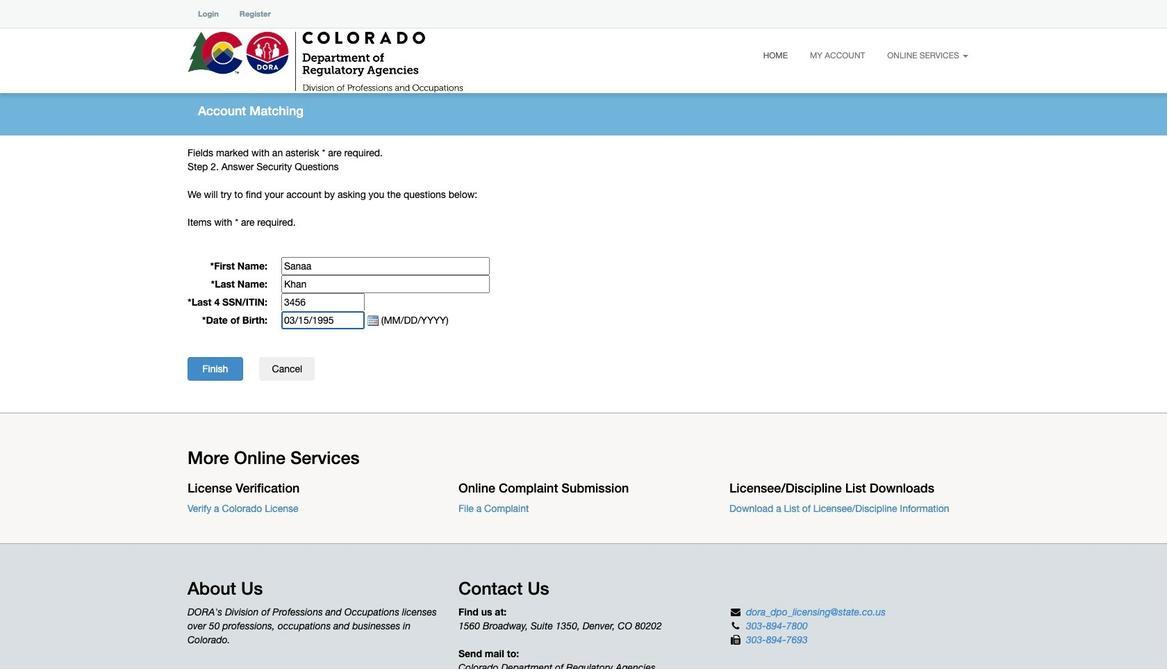 Task type: vqa. For each thing, say whether or not it's contained in the screenshot.
phone Icon
yes



Task type: locate. For each thing, give the bounding box(es) containing it.
None text field
[[281, 275, 490, 293], [281, 311, 365, 329], [281, 275, 490, 293], [281, 311, 365, 329]]

None image field
[[365, 316, 379, 327]]

None text field
[[281, 257, 490, 275], [281, 293, 365, 311], [281, 257, 490, 275], [281, 293, 365, 311]]

None submit
[[188, 357, 243, 381], [260, 357, 315, 381], [188, 357, 243, 381], [260, 357, 315, 381]]

fax image
[[730, 635, 742, 645]]



Task type: describe. For each thing, give the bounding box(es) containing it.
phone image
[[730, 621, 742, 631]]



